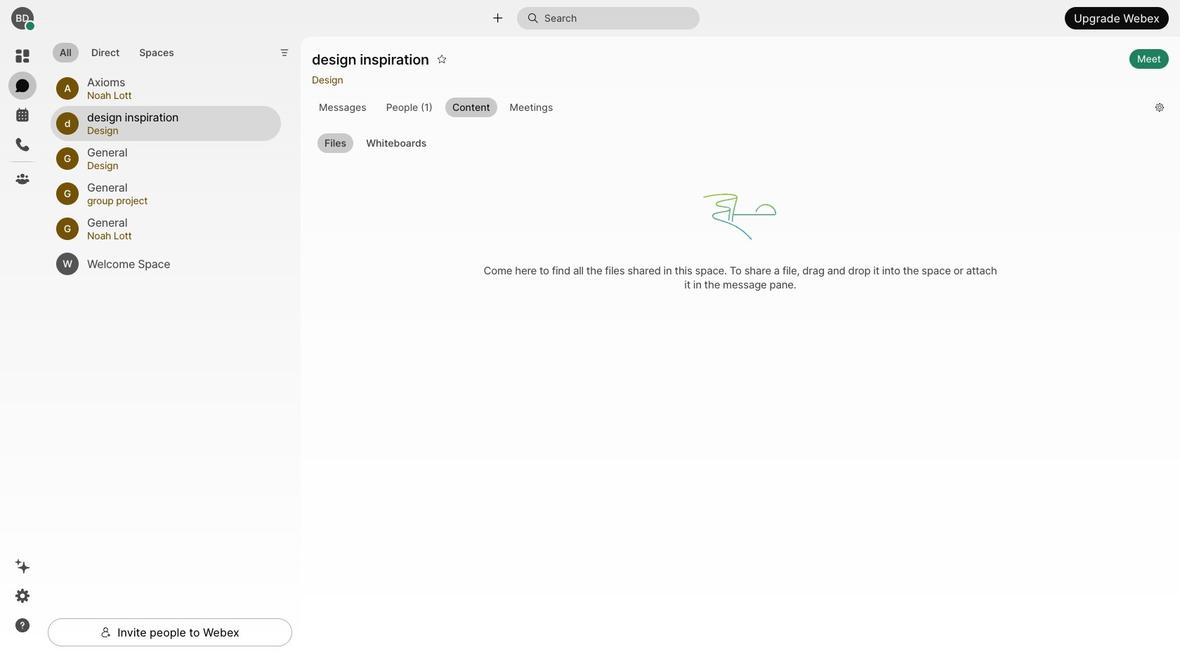 Task type: describe. For each thing, give the bounding box(es) containing it.
noah lott element inside axioms list item
[[87, 88, 264, 103]]

2 design element from the top
[[87, 158, 264, 173]]

axioms list item
[[51, 71, 281, 106]]

welcome space list item
[[51, 246, 281, 282]]



Task type: vqa. For each thing, say whether or not it's contained in the screenshot.
ALL MESSAGES option
no



Task type: locate. For each thing, give the bounding box(es) containing it.
tab list
[[49, 35, 185, 67]]

1 design element from the top
[[87, 123, 264, 138]]

design element up group project element
[[87, 158, 264, 173]]

3 general list item from the top
[[51, 211, 281, 246]]

0 vertical spatial noah lott element
[[87, 88, 264, 103]]

1 vertical spatial noah lott element
[[87, 228, 264, 244]]

0 vertical spatial design element
[[87, 123, 264, 138]]

2 noah lott element from the top
[[87, 228, 264, 244]]

2 general list item from the top
[[51, 176, 281, 211]]

webex tab list
[[8, 42, 37, 193]]

1 noah lott element from the top
[[87, 88, 264, 103]]

1 vertical spatial design element
[[87, 158, 264, 173]]

noah lott element up welcome space list item
[[87, 228, 264, 244]]

design element
[[87, 123, 264, 138], [87, 158, 264, 173]]

noah lott element up design inspiration list item
[[87, 88, 264, 103]]

group project element
[[87, 193, 264, 208]]

design element inside design inspiration list item
[[87, 123, 264, 138]]

general list item
[[51, 141, 281, 176], [51, 176, 281, 211], [51, 211, 281, 246]]

design element down axioms list item
[[87, 123, 264, 138]]

noah lott element
[[87, 88, 264, 103], [87, 228, 264, 244]]

navigation
[[0, 37, 45, 653]]

design inspiration list item
[[51, 106, 281, 141]]

group
[[312, 98, 1145, 118]]

1 general list item from the top
[[51, 141, 281, 176]]



